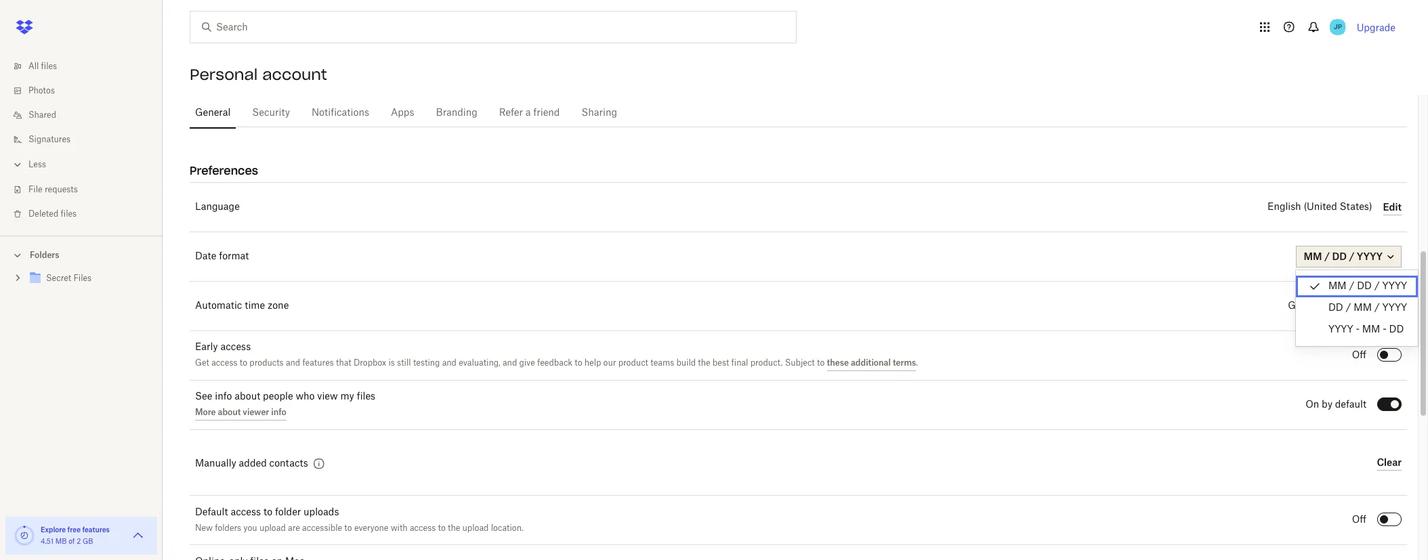 Task type: locate. For each thing, give the bounding box(es) containing it.
files inside 'deleted files' link
[[61, 210, 77, 218]]

2 vertical spatial files
[[357, 392, 376, 402]]

access right with
[[410, 525, 436, 533]]

branding
[[436, 108, 478, 118]]

yyyy inside radio item
[[1383, 282, 1408, 291]]

2 horizontal spatial dd
[[1390, 325, 1404, 335]]

gmt-06:00
[[1289, 302, 1343, 311]]

the left location.
[[448, 525, 460, 533]]

1 vertical spatial dd
[[1329, 304, 1344, 313]]

dd
[[1358, 282, 1372, 291], [1329, 304, 1344, 313], [1390, 325, 1404, 335]]

to right with
[[438, 525, 446, 533]]

upload left are at left
[[260, 525, 286, 533]]

0 horizontal spatial the
[[448, 525, 460, 533]]

explore free features 4.51 mb of 2 gb
[[41, 526, 110, 546]]

yyyy up dd / mm / yyyy
[[1383, 282, 1408, 291]]

0 horizontal spatial upload
[[260, 525, 286, 533]]

security tab
[[247, 97, 296, 129]]

0 vertical spatial the
[[698, 359, 711, 367]]

account
[[262, 65, 327, 84]]

2 vertical spatial yyyy
[[1329, 325, 1354, 335]]

1 vertical spatial the
[[448, 525, 460, 533]]

accessible
[[302, 525, 342, 533]]

our
[[604, 359, 616, 367]]

you right 'but'
[[338, 107, 352, 117]]

dropbox
[[354, 359, 386, 367]]

upload
[[260, 525, 286, 533], [463, 525, 489, 533]]

all
[[28, 62, 39, 70]]

to left products
[[240, 359, 247, 367]]

new
[[195, 525, 213, 533]]

yyyy - mm - dd
[[1329, 325, 1404, 335]]

preferences
[[190, 164, 258, 178]]

0 horizontal spatial dd
[[1329, 304, 1344, 313]]

-
[[1356, 325, 1360, 335], [1383, 325, 1387, 335]]

everyone
[[354, 525, 389, 533]]

dd down dd / mm / yyyy
[[1390, 325, 1404, 335]]

1 horizontal spatial -
[[1383, 325, 1387, 335]]

features left that
[[303, 359, 334, 367]]

access for get access to products and features that dropbox is still testing and evaluating, and give feedback to help our product teams build the best final product. subject to
[[212, 359, 238, 367]]

dd / mm / yyyy
[[1329, 304, 1408, 313]]

mm down dd / mm / yyyy
[[1363, 325, 1381, 335]]

you right "folders"
[[244, 525, 257, 533]]

apps tab
[[386, 97, 420, 129]]

features up 'gb' at bottom
[[82, 526, 110, 534]]

get access to products and features that dropbox is still testing and evaluating, and give feedback to help our product teams build the best final product. subject to
[[195, 359, 827, 367]]

list
[[0, 46, 163, 236]]

location.
[[491, 525, 524, 533]]

0 vertical spatial off
[[1353, 351, 1367, 361]]

yyyy
[[1383, 282, 1408, 291], [1383, 304, 1408, 313], [1329, 325, 1354, 335]]

people
[[263, 392, 293, 402]]

branding tab
[[431, 97, 483, 129]]

shared link
[[11, 103, 163, 127]]

the
[[698, 359, 711, 367], [448, 525, 460, 533]]

1 vertical spatial off
[[1353, 516, 1367, 525]]

you
[[338, 107, 352, 117], [244, 525, 257, 533]]

both
[[524, 107, 542, 117]]

files right my
[[357, 392, 376, 402]]

1 horizontal spatial files
[[61, 210, 77, 218]]

1 vertical spatial on
[[1306, 401, 1320, 410]]

off for early access
[[1353, 351, 1367, 361]]

files right all
[[41, 62, 57, 70]]

(united
[[1304, 203, 1338, 212]]

0 horizontal spatial features
[[82, 526, 110, 534]]

tab list containing general
[[190, 95, 1408, 129]]

0 vertical spatial files
[[41, 62, 57, 70]]

0 horizontal spatial files
[[41, 62, 57, 70]]

1 vertical spatial features
[[82, 526, 110, 534]]

dd up dd / mm / yyyy
[[1358, 282, 1372, 291]]

see
[[195, 392, 212, 402]]

1 horizontal spatial you
[[338, 107, 352, 117]]

1 horizontal spatial on
[[1353, 302, 1367, 311]]

dropbox image
[[11, 14, 38, 41]]

1 vertical spatial you
[[244, 525, 257, 533]]

files right deleted
[[61, 210, 77, 218]]

stay
[[268, 107, 284, 117]]

by
[[1322, 401, 1333, 410]]

yyyy for dd / mm / yyyy
[[1383, 304, 1408, 313]]

shared
[[28, 111, 56, 119]]

accounts
[[215, 107, 250, 117]]

and left give
[[503, 359, 517, 367]]

evaluating,
[[459, 359, 501, 367]]

of
[[69, 539, 75, 546]]

off
[[1353, 351, 1367, 361], [1353, 516, 1367, 525]]

date
[[195, 252, 217, 262]]

0 vertical spatial yyyy
[[1383, 282, 1408, 291]]

access down the early access
[[212, 359, 238, 367]]

/
[[1350, 282, 1355, 291], [1375, 282, 1380, 291], [1346, 304, 1352, 313], [1375, 304, 1380, 313]]

quota usage element
[[14, 525, 35, 547]]

on left by
[[1306, 401, 1320, 410]]

refer
[[499, 108, 523, 118]]

products
[[250, 359, 284, 367]]

2 horizontal spatial files
[[357, 392, 376, 402]]

1 vertical spatial mm
[[1354, 304, 1372, 313]]

0 vertical spatial on
[[1353, 302, 1367, 311]]

0 vertical spatial dd
[[1358, 282, 1372, 291]]

file requests link
[[11, 178, 163, 202]]

personal
[[190, 65, 258, 84]]

access up "folders"
[[231, 508, 261, 518]]

and
[[480, 107, 494, 117], [286, 359, 300, 367], [442, 359, 457, 367], [503, 359, 517, 367]]

mm up 06:00
[[1329, 282, 1347, 291]]

format
[[219, 252, 249, 262]]

files for deleted files
[[61, 210, 77, 218]]

a
[[526, 108, 531, 118]]

yyyy down 06:00
[[1329, 325, 1354, 335]]

upload left location.
[[463, 525, 489, 533]]

1 off from the top
[[1353, 351, 1367, 361]]

early
[[195, 343, 218, 352]]

0 horizontal spatial -
[[1356, 325, 1360, 335]]

to
[[240, 359, 247, 367], [575, 359, 583, 367], [817, 359, 825, 367], [264, 508, 273, 518], [345, 525, 352, 533], [438, 525, 446, 533]]

1 horizontal spatial upload
[[463, 525, 489, 533]]

1 vertical spatial files
[[61, 210, 77, 218]]

but
[[323, 107, 336, 117]]

0 horizontal spatial you
[[244, 525, 257, 533]]

access
[[496, 107, 522, 117], [221, 343, 251, 352], [212, 359, 238, 367], [231, 508, 261, 518], [410, 525, 436, 533]]

1 horizontal spatial dd
[[1358, 282, 1372, 291]]

and right products
[[286, 359, 300, 367]]

all files
[[28, 62, 57, 70]]

access right early
[[221, 343, 251, 352]]

file
[[28, 186, 42, 194]]

on down mm / dd / yyyy radio item
[[1353, 302, 1367, 311]]

personal account
[[190, 65, 327, 84]]

1 horizontal spatial features
[[303, 359, 334, 367]]

default
[[1336, 401, 1367, 410]]

explore
[[41, 526, 66, 534]]

0 horizontal spatial on
[[1306, 401, 1320, 410]]

access for default access to folder uploads new folders you upload are accessible to everyone with access to the upload location.
[[231, 508, 261, 518]]

1 horizontal spatial the
[[698, 359, 711, 367]]

deleted
[[28, 210, 58, 218]]

2 off from the top
[[1353, 516, 1367, 525]]

to left folder
[[264, 508, 273, 518]]

requests
[[45, 186, 78, 194]]

dd inside mm / dd / yyyy radio item
[[1358, 282, 1372, 291]]

yyyy for mm / dd / yyyy
[[1383, 282, 1408, 291]]

on
[[1353, 302, 1367, 311], [1306, 401, 1320, 410]]

any
[[565, 107, 578, 117]]

contacts
[[269, 460, 308, 469]]

files inside all files 'link'
[[41, 62, 57, 70]]

mm up "yyyy - mm - dd"
[[1354, 304, 1372, 313]]

default
[[195, 508, 228, 518]]

still
[[397, 359, 411, 367]]

mm / dd / yyyy radio item
[[1297, 276, 1419, 298]]

1 vertical spatial yyyy
[[1383, 304, 1408, 313]]

yyyy down the mm / dd / yyyy
[[1383, 304, 1408, 313]]

upgrade
[[1357, 21, 1396, 33]]

folders button
[[0, 245, 163, 265]]

tab list
[[190, 95, 1408, 129]]

final
[[732, 359, 749, 367]]

refer a friend tab
[[494, 97, 565, 129]]

all files link
[[11, 54, 163, 79]]

2 vertical spatial dd
[[1390, 325, 1404, 335]]

dd down mm / dd / yyyy radio item
[[1329, 304, 1344, 313]]

the left best at bottom
[[698, 359, 711, 367]]

mm for -
[[1363, 325, 1381, 335]]

2 vertical spatial mm
[[1363, 325, 1381, 335]]

gb
[[83, 539, 93, 546]]

on for on
[[1353, 302, 1367, 311]]

0 vertical spatial mm
[[1329, 282, 1347, 291]]



Task type: vqa. For each thing, say whether or not it's contained in the screenshot.
2nd - from left
yes



Task type: describe. For each thing, give the bounding box(es) containing it.
you inside default access to folder uploads new folders you upload are accessible to everyone with access to the upload location.
[[244, 525, 257, 533]]

mm for /
[[1354, 304, 1372, 313]]

help
[[585, 359, 601, 367]]

to right subject
[[817, 359, 825, 367]]

early access
[[195, 343, 251, 352]]

0 vertical spatial you
[[338, 107, 352, 117]]

date format
[[195, 252, 249, 262]]

info
[[215, 392, 232, 402]]

switch
[[394, 107, 420, 117]]

to left help
[[575, 359, 583, 367]]

english (united states)
[[1268, 203, 1373, 212]]

your accounts will stay separate, but you can easily switch between them and access both from any device.
[[195, 107, 607, 117]]

file requests
[[28, 186, 78, 194]]

photos
[[28, 87, 55, 95]]

default access to folder uploads new folders you upload are accessible to everyone with access to the upload location.
[[195, 508, 524, 533]]

photos link
[[11, 79, 163, 103]]

free
[[68, 526, 81, 534]]

get
[[195, 359, 209, 367]]

to left everyone
[[345, 525, 352, 533]]

easily
[[370, 107, 392, 117]]

with
[[391, 525, 408, 533]]

product
[[619, 359, 649, 367]]

device.
[[580, 107, 607, 117]]

best
[[713, 359, 729, 367]]

is
[[389, 359, 395, 367]]

them
[[457, 107, 477, 117]]

view
[[317, 392, 338, 402]]

my
[[341, 392, 354, 402]]

who
[[296, 392, 315, 402]]

testing
[[413, 359, 440, 367]]

time
[[245, 302, 265, 311]]

less image
[[11, 158, 24, 171]]

uploads
[[304, 508, 339, 518]]

off for default access to folder uploads
[[1353, 516, 1367, 525]]

your
[[195, 107, 213, 117]]

folder
[[275, 508, 301, 518]]

automatic time zone
[[195, 302, 289, 311]]

mm / dd / yyyy
[[1329, 282, 1408, 291]]

upgrade link
[[1357, 21, 1396, 33]]

4.51
[[41, 539, 54, 546]]

the inside default access to folder uploads new folders you upload are accessible to everyone with access to the upload location.
[[448, 525, 460, 533]]

.
[[917, 359, 918, 367]]

deleted files link
[[11, 202, 163, 226]]

general tab
[[190, 97, 236, 129]]

mm inside radio item
[[1329, 282, 1347, 291]]

feedback
[[537, 359, 573, 367]]

between
[[422, 107, 455, 117]]

automatic
[[195, 302, 242, 311]]

apps
[[391, 108, 414, 118]]

about
[[235, 392, 260, 402]]

that
[[336, 359, 352, 367]]

from
[[544, 107, 562, 117]]

language
[[195, 203, 240, 212]]

1 upload from the left
[[260, 525, 286, 533]]

manually added contacts
[[195, 460, 308, 469]]

teams
[[651, 359, 674, 367]]

see info about people who view my files
[[195, 392, 376, 402]]

2
[[77, 539, 81, 546]]

signatures link
[[11, 127, 163, 152]]

on by default
[[1306, 401, 1367, 410]]

subject
[[785, 359, 815, 367]]

access for early access
[[221, 343, 251, 352]]

notifications
[[312, 108, 369, 118]]

states)
[[1340, 203, 1373, 212]]

give
[[519, 359, 535, 367]]

security
[[252, 108, 290, 118]]

2 - from the left
[[1383, 325, 1387, 335]]

can
[[354, 107, 368, 117]]

and right the them
[[480, 107, 494, 117]]

sharing tab
[[576, 97, 623, 129]]

notifications tab
[[306, 97, 375, 129]]

files for all files
[[41, 62, 57, 70]]

folders
[[30, 250, 59, 260]]

general
[[195, 108, 231, 118]]

sharing
[[582, 108, 617, 118]]

on for on by default
[[1306, 401, 1320, 410]]

less
[[28, 161, 46, 169]]

access left a
[[496, 107, 522, 117]]

zone
[[268, 302, 289, 311]]

added
[[239, 460, 267, 469]]

0 vertical spatial features
[[303, 359, 334, 367]]

manually
[[195, 460, 236, 469]]

2 upload from the left
[[463, 525, 489, 533]]

deleted files
[[28, 210, 77, 218]]

gmt-
[[1289, 302, 1315, 311]]

are
[[288, 525, 300, 533]]

folders
[[215, 525, 241, 533]]

features inside explore free features 4.51 mb of 2 gb
[[82, 526, 110, 534]]

will
[[252, 107, 266, 117]]

list containing all files
[[0, 46, 163, 236]]

build
[[677, 359, 696, 367]]

06:00
[[1315, 302, 1343, 311]]

1 - from the left
[[1356, 325, 1360, 335]]

separate,
[[286, 107, 321, 117]]

and right testing
[[442, 359, 457, 367]]



